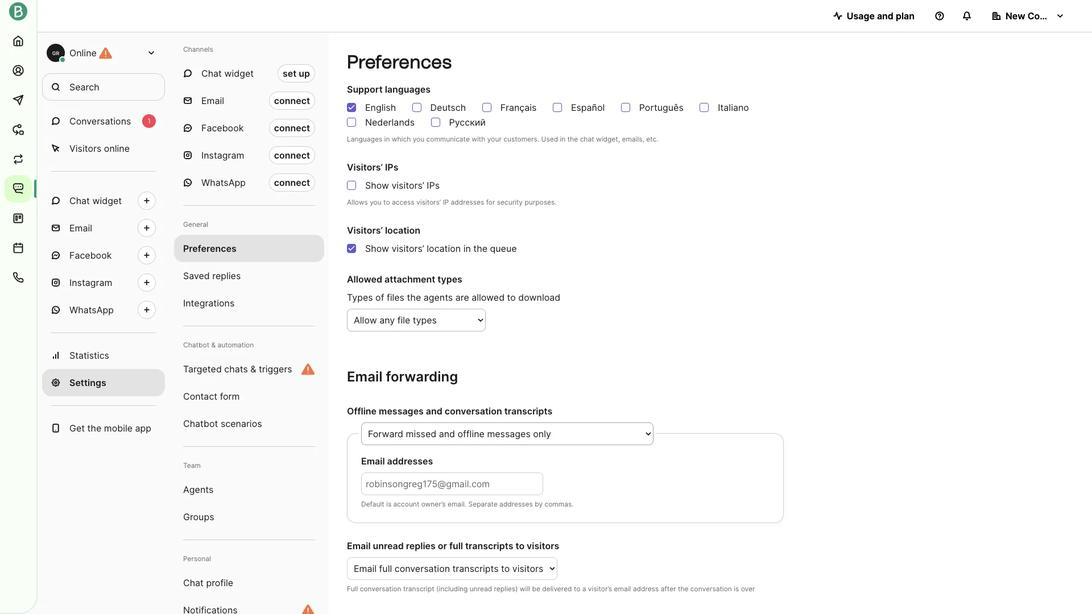 Task type: describe. For each thing, give the bounding box(es) containing it.
2 horizontal spatial in
[[560, 135, 566, 143]]

for
[[486, 198, 495, 206]]

italiano
[[718, 102, 749, 113]]

groups link
[[174, 503, 324, 531]]

1 vertical spatial replies
[[406, 541, 436, 552]]

emails,
[[622, 135, 645, 143]]

agents link
[[174, 476, 324, 503]]

facebook link
[[42, 242, 165, 269]]

0 vertical spatial location
[[385, 224, 420, 236]]

forwarding
[[386, 369, 458, 385]]

english
[[365, 102, 396, 113]]

show visitors' ips
[[365, 180, 440, 191]]

email for email forwarding
[[347, 369, 383, 385]]

the right get
[[87, 423, 101, 434]]

integrations link
[[174, 290, 324, 317]]

español
[[571, 102, 605, 113]]

online
[[104, 143, 130, 154]]

communicate
[[426, 135, 470, 143]]

2 horizontal spatial conversation
[[691, 585, 732, 594]]

email unread replies or full transcripts to visitors
[[347, 541, 559, 552]]

0 horizontal spatial conversation
[[360, 585, 401, 594]]

1 horizontal spatial you
[[413, 135, 425, 143]]

general
[[183, 220, 208, 229]]

personal
[[183, 555, 211, 563]]

1 horizontal spatial preferences
[[347, 51, 452, 73]]

preferences inside "link"
[[183, 243, 236, 254]]

automation
[[218, 341, 254, 349]]

1 horizontal spatial ips
[[427, 180, 440, 191]]

the left 'queue'
[[474, 243, 488, 254]]

saved
[[183, 270, 210, 282]]

to right allowed
[[507, 292, 516, 303]]

show visitors' location in the queue
[[365, 243, 517, 254]]

visitors
[[527, 541, 559, 552]]

account
[[393, 500, 419, 508]]

facebook inside "link"
[[69, 250, 112, 261]]

email.
[[448, 500, 467, 508]]

or
[[438, 541, 447, 552]]

contact
[[183, 391, 217, 402]]

be
[[532, 585, 540, 594]]

commas.
[[545, 500, 574, 508]]

whatsapp link
[[42, 296, 165, 324]]

after
[[661, 585, 676, 594]]

full conversation transcript (including unread replies) will be delivered to a visitor's email address after the conversation is over
[[347, 585, 755, 594]]

languages
[[385, 84, 431, 95]]

types of files the agents are allowed to download
[[347, 292, 560, 303]]

addresses for preferences
[[451, 198, 484, 206]]

settings
[[69, 377, 106, 389]]

1 horizontal spatial widget
[[224, 68, 254, 79]]

1 horizontal spatial unread
[[470, 585, 492, 594]]

ip
[[443, 198, 449, 206]]

deutsch
[[430, 102, 466, 113]]

visitors' for ips
[[392, 180, 424, 191]]

1
[[147, 117, 151, 125]]

profile
[[206, 577, 233, 589]]

email addresses
[[361, 455, 433, 467]]

0 horizontal spatial ips
[[385, 161, 398, 173]]

delivered
[[542, 585, 572, 594]]

search
[[69, 81, 99, 93]]

separate
[[469, 500, 498, 508]]

email for email addresses
[[361, 455, 385, 467]]

messages
[[379, 405, 424, 417]]

which
[[392, 135, 411, 143]]

the right the "after"
[[678, 585, 689, 594]]

visitors
[[69, 143, 101, 154]]

0 vertical spatial instagram
[[201, 150, 244, 161]]

search link
[[42, 73, 165, 101]]

1 vertical spatial chat widget
[[69, 195, 122, 207]]

chatbot for chatbot scenarios
[[183, 418, 218, 430]]

the right files
[[407, 292, 421, 303]]

0 horizontal spatial unread
[[373, 541, 404, 552]]

connect for whatsapp
[[274, 177, 310, 188]]

get
[[69, 423, 85, 434]]

offline
[[347, 405, 377, 417]]

русский
[[449, 117, 486, 128]]

address
[[633, 585, 659, 594]]

email link
[[42, 214, 165, 242]]

a
[[582, 585, 586, 594]]

get the mobile app
[[69, 423, 151, 434]]

contact form link
[[174, 383, 324, 410]]

targeted chats & triggers link
[[174, 356, 324, 383]]

preferences link
[[174, 235, 324, 262]]

visitors' for location
[[392, 243, 424, 254]]

allowed
[[347, 274, 382, 285]]

used
[[541, 135, 558, 143]]

email up 'facebook' "link"
[[69, 222, 92, 234]]

purposes.
[[525, 198, 557, 206]]

visitors' for show visitors' ips
[[347, 161, 383, 173]]

languages in which you communicate with your customers. used in the chat widget, emails, etc.
[[347, 135, 659, 143]]

nederlands
[[365, 117, 415, 128]]

by
[[535, 500, 543, 508]]

statistics
[[69, 350, 109, 361]]

up
[[299, 68, 310, 79]]

chat profile
[[183, 577, 233, 589]]

customers.
[[504, 135, 539, 143]]

português
[[639, 102, 684, 113]]

1 horizontal spatial in
[[463, 243, 471, 254]]

0 horizontal spatial instagram
[[69, 277, 112, 288]]

plan
[[896, 10, 915, 22]]

triggers
[[259, 364, 292, 375]]

owner's
[[421, 500, 446, 508]]

agents
[[424, 292, 453, 303]]

visitors online
[[69, 143, 130, 154]]

chatbot scenarios
[[183, 418, 262, 430]]

Email addresses email field
[[361, 473, 543, 495]]



Task type: vqa. For each thing, say whether or not it's contained in the screenshot.
recommended
no



Task type: locate. For each thing, give the bounding box(es) containing it.
transcript
[[403, 585, 434, 594]]

0 horizontal spatial and
[[426, 405, 443, 417]]

statistics link
[[42, 342, 165, 369]]

with
[[472, 135, 486, 143]]

email
[[201, 95, 224, 106], [69, 222, 92, 234], [347, 369, 383, 385], [361, 455, 385, 467], [347, 541, 371, 552]]

integrations
[[183, 298, 235, 309]]

and right messages
[[426, 405, 443, 417]]

in left 'queue'
[[463, 243, 471, 254]]

0 vertical spatial addresses
[[451, 198, 484, 206]]

1 vertical spatial and
[[426, 405, 443, 417]]

email up full
[[347, 541, 371, 552]]

chat widget link
[[42, 187, 165, 214]]

2 show from the top
[[365, 243, 389, 254]]

preferences up languages
[[347, 51, 452, 73]]

location up types
[[427, 243, 461, 254]]

1 vertical spatial chatbot
[[183, 418, 218, 430]]

email down channels at left
[[201, 95, 224, 106]]

2 horizontal spatial addresses
[[500, 500, 533, 508]]

0 vertical spatial show
[[365, 180, 389, 191]]

usage and plan
[[847, 10, 915, 22]]

chat widget down channels at left
[[201, 68, 254, 79]]

queue
[[490, 243, 517, 254]]

chatbot for chatbot & automation
[[183, 341, 209, 349]]

1 vertical spatial location
[[427, 243, 461, 254]]

0 vertical spatial whatsapp
[[201, 177, 246, 188]]

new company
[[1006, 10, 1070, 22]]

1 horizontal spatial whatsapp
[[201, 177, 246, 188]]

0 horizontal spatial addresses
[[387, 455, 433, 467]]

visitors' down languages at the top left of page
[[347, 161, 383, 173]]

widget,
[[596, 135, 620, 143]]

whatsapp down the instagram link
[[69, 304, 114, 316]]

1 horizontal spatial and
[[877, 10, 894, 22]]

0 vertical spatial replies
[[212, 270, 241, 282]]

1 vertical spatial visitors'
[[416, 198, 441, 206]]

chat down channels at left
[[201, 68, 222, 79]]

to left visitors
[[516, 541, 525, 552]]

1 vertical spatial is
[[734, 585, 739, 594]]

company
[[1028, 10, 1070, 22]]

full
[[449, 541, 463, 552]]

attachment
[[385, 274, 435, 285]]

chatbot scenarios link
[[174, 410, 324, 438]]

and left plan
[[877, 10, 894, 22]]

0 vertical spatial transcripts
[[504, 405, 553, 417]]

1 vertical spatial widget
[[92, 195, 122, 207]]

replies left or
[[406, 541, 436, 552]]

2 vertical spatial addresses
[[500, 500, 533, 508]]

0 horizontal spatial preferences
[[183, 243, 236, 254]]

1 vertical spatial you
[[370, 198, 382, 206]]

2 chatbot from the top
[[183, 418, 218, 430]]

1 vertical spatial addresses
[[387, 455, 433, 467]]

chatbot up targeted
[[183, 341, 209, 349]]

1 horizontal spatial addresses
[[451, 198, 484, 206]]

offline messages and conversation transcripts
[[347, 405, 553, 417]]

preferences
[[347, 51, 452, 73], [183, 243, 236, 254]]

allowed
[[472, 292, 505, 303]]

location down access
[[385, 224, 420, 236]]

in
[[384, 135, 390, 143], [560, 135, 566, 143], [463, 243, 471, 254]]

(including
[[436, 585, 468, 594]]

1 horizontal spatial chat widget
[[201, 68, 254, 79]]

addresses for offline messages and conversation transcripts
[[500, 500, 533, 508]]

set up
[[283, 68, 310, 79]]

1 vertical spatial facebook
[[69, 250, 112, 261]]

show down visitors' ips
[[365, 180, 389, 191]]

new
[[1006, 10, 1026, 22]]

email forwarding
[[347, 369, 458, 385]]

whatsapp up general
[[201, 177, 246, 188]]

usage and plan button
[[824, 5, 924, 27]]

0 vertical spatial unread
[[373, 541, 404, 552]]

1 vertical spatial visitors'
[[347, 224, 383, 236]]

your
[[487, 135, 502, 143]]

0 vertical spatial chat
[[201, 68, 222, 79]]

widget left set
[[224, 68, 254, 79]]

français
[[500, 102, 537, 113]]

1 vertical spatial unread
[[470, 585, 492, 594]]

ips up the "show visitors' ips"
[[385, 161, 398, 173]]

1 horizontal spatial replies
[[406, 541, 436, 552]]

are
[[456, 292, 469, 303]]

0 vertical spatial facebook
[[201, 122, 244, 134]]

in right used
[[560, 135, 566, 143]]

0 vertical spatial and
[[877, 10, 894, 22]]

addresses right ip on the left top of page
[[451, 198, 484, 206]]

saved replies link
[[174, 262, 324, 290]]

is
[[386, 500, 392, 508], [734, 585, 739, 594]]

files
[[387, 292, 404, 303]]

1 horizontal spatial &
[[250, 364, 256, 375]]

support languages
[[347, 84, 431, 95]]

1 chatbot from the top
[[183, 341, 209, 349]]

0 horizontal spatial chat widget
[[69, 195, 122, 207]]

the left chat
[[568, 135, 578, 143]]

and inside usage and plan button
[[877, 10, 894, 22]]

1 visitors' from the top
[[347, 161, 383, 173]]

0 horizontal spatial whatsapp
[[69, 304, 114, 316]]

0 vertical spatial you
[[413, 135, 425, 143]]

chat widget up email link
[[69, 195, 122, 207]]

0 vertical spatial chatbot
[[183, 341, 209, 349]]

targeted
[[183, 364, 222, 375]]

widget up email link
[[92, 195, 122, 207]]

0 vertical spatial preferences
[[347, 51, 452, 73]]

3 connect from the top
[[274, 150, 310, 161]]

visitors' for show visitors' location in the queue
[[347, 224, 383, 236]]

you
[[413, 135, 425, 143], [370, 198, 382, 206]]

settings link
[[42, 369, 165, 397]]

security
[[497, 198, 523, 206]]

is right default
[[386, 500, 392, 508]]

1 vertical spatial preferences
[[183, 243, 236, 254]]

unread
[[373, 541, 404, 552], [470, 585, 492, 594]]

chat profile link
[[174, 569, 324, 597]]

chatbot & automation
[[183, 341, 254, 349]]

connect for email
[[274, 95, 310, 106]]

saved replies
[[183, 270, 241, 282]]

ips up allows you to access visitors' ip addresses for security purposes.
[[427, 180, 440, 191]]

chat down personal
[[183, 577, 204, 589]]

0 horizontal spatial is
[[386, 500, 392, 508]]

over
[[741, 585, 755, 594]]

1 vertical spatial ips
[[427, 180, 440, 191]]

1 horizontal spatial instagram
[[201, 150, 244, 161]]

mobile
[[104, 423, 133, 434]]

0 horizontal spatial you
[[370, 198, 382, 206]]

1 horizontal spatial is
[[734, 585, 739, 594]]

visitors' down visitors' location
[[392, 243, 424, 254]]

2 vertical spatial visitors'
[[392, 243, 424, 254]]

1 show from the top
[[365, 180, 389, 191]]

0 vertical spatial widget
[[224, 68, 254, 79]]

form
[[220, 391, 240, 402]]

replies right saved
[[212, 270, 241, 282]]

0 vertical spatial is
[[386, 500, 392, 508]]

channels
[[183, 45, 213, 53]]

visitor's
[[588, 585, 612, 594]]

1 vertical spatial instagram
[[69, 277, 112, 288]]

email for email unread replies or full transcripts to visitors
[[347, 541, 371, 552]]

0 horizontal spatial replies
[[212, 270, 241, 282]]

default is account owner's email. separate addresses by commas.
[[361, 500, 574, 508]]

& right chats
[[250, 364, 256, 375]]

0 vertical spatial visitors'
[[392, 180, 424, 191]]

addresses up account
[[387, 455, 433, 467]]

will
[[520, 585, 530, 594]]

visitors' left ip on the left top of page
[[416, 198, 441, 206]]

is left over
[[734, 585, 739, 594]]

the
[[568, 135, 578, 143], [474, 243, 488, 254], [407, 292, 421, 303], [87, 423, 101, 434], [678, 585, 689, 594]]

in left which
[[384, 135, 390, 143]]

show for show visitors' ips
[[365, 180, 389, 191]]

visitors' ips
[[347, 161, 398, 173]]

2 connect from the top
[[274, 122, 310, 134]]

2 vertical spatial chat
[[183, 577, 204, 589]]

types
[[347, 292, 373, 303]]

0 horizontal spatial widget
[[92, 195, 122, 207]]

chatbot down contact
[[183, 418, 218, 430]]

chats
[[224, 364, 248, 375]]

0 horizontal spatial in
[[384, 135, 390, 143]]

chat up email link
[[69, 195, 90, 207]]

1 connect from the top
[[274, 95, 310, 106]]

visitors' location
[[347, 224, 420, 236]]

conversations
[[69, 115, 131, 127]]

you right allows
[[370, 198, 382, 206]]

0 horizontal spatial facebook
[[69, 250, 112, 261]]

email
[[614, 585, 631, 594]]

targeted chats & triggers
[[183, 364, 292, 375]]

groups
[[183, 511, 214, 523]]

visitors'
[[347, 161, 383, 173], [347, 224, 383, 236]]

1 vertical spatial &
[[250, 364, 256, 375]]

1 vertical spatial show
[[365, 243, 389, 254]]

0 vertical spatial visitors'
[[347, 161, 383, 173]]

1 horizontal spatial conversation
[[445, 405, 502, 417]]

team
[[183, 461, 201, 470]]

languages
[[347, 135, 382, 143]]

preferences up 'saved replies'
[[183, 243, 236, 254]]

0 vertical spatial chat widget
[[201, 68, 254, 79]]

connect for instagram
[[274, 150, 310, 161]]

show for show visitors' location in the queue
[[365, 243, 389, 254]]

facebook
[[201, 122, 244, 134], [69, 250, 112, 261]]

1 vertical spatial chat
[[69, 195, 90, 207]]

conversation
[[445, 405, 502, 417], [360, 585, 401, 594], [691, 585, 732, 594]]

visitors' up access
[[392, 180, 424, 191]]

location
[[385, 224, 420, 236], [427, 243, 461, 254]]

0 vertical spatial ips
[[385, 161, 398, 173]]

0 vertical spatial &
[[211, 341, 216, 349]]

addresses
[[451, 198, 484, 206], [387, 455, 433, 467], [500, 500, 533, 508]]

connect for facebook
[[274, 122, 310, 134]]

& left automation
[[211, 341, 216, 349]]

0 horizontal spatial location
[[385, 224, 420, 236]]

show down visitors' location
[[365, 243, 389, 254]]

you right which
[[413, 135, 425, 143]]

4 connect from the top
[[274, 177, 310, 188]]

0 horizontal spatial &
[[211, 341, 216, 349]]

ips
[[385, 161, 398, 173], [427, 180, 440, 191]]

2 visitors' from the top
[[347, 224, 383, 236]]

gr
[[52, 50, 59, 56]]

addresses left by
[[500, 500, 533, 508]]

unread left replies)
[[470, 585, 492, 594]]

to left access
[[383, 198, 390, 206]]

show
[[365, 180, 389, 191], [365, 243, 389, 254]]

1 vertical spatial whatsapp
[[69, 304, 114, 316]]

1 vertical spatial transcripts
[[465, 541, 513, 552]]

allowed attachment types
[[347, 274, 462, 285]]

contact form
[[183, 391, 240, 402]]

usage
[[847, 10, 875, 22]]

email up default
[[361, 455, 385, 467]]

1 horizontal spatial location
[[427, 243, 461, 254]]

unread down default
[[373, 541, 404, 552]]

1 horizontal spatial facebook
[[201, 122, 244, 134]]

to left a
[[574, 585, 581, 594]]

visitors' down allows
[[347, 224, 383, 236]]

email up offline
[[347, 369, 383, 385]]

support
[[347, 84, 383, 95]]

to
[[383, 198, 390, 206], [507, 292, 516, 303], [516, 541, 525, 552], [574, 585, 581, 594]]



